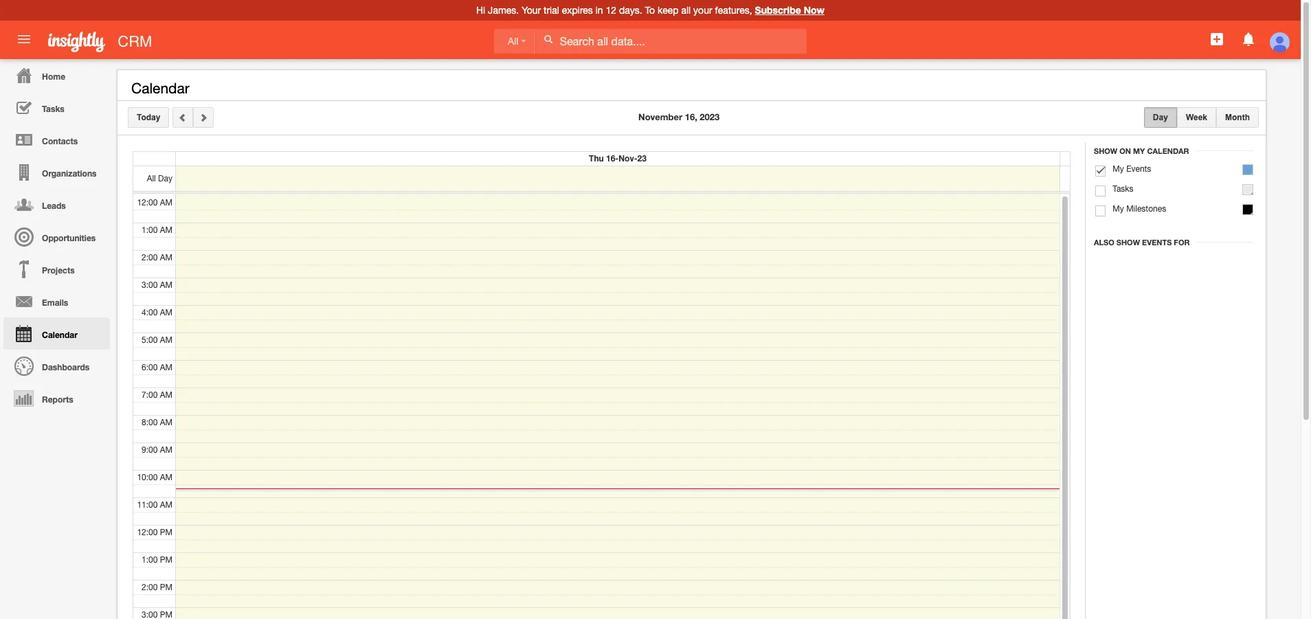 Task type: vqa. For each thing, say whether or not it's contained in the screenshot.
10th "AM" from the bottom
yes



Task type: locate. For each thing, give the bounding box(es) containing it.
2 2:00 from the top
[[142, 583, 158, 593]]

1 vertical spatial 12:00
[[137, 528, 158, 538]]

1 vertical spatial pm
[[160, 555, 173, 565]]

pm for 2:00 pm
[[160, 583, 173, 593]]

1 vertical spatial show
[[1117, 238, 1141, 247]]

7 am from the top
[[160, 363, 173, 373]]

organizations
[[42, 168, 97, 179]]

10:00 am
[[137, 473, 173, 483]]

expires
[[562, 5, 593, 16]]

am up the 3:00 am
[[160, 253, 173, 263]]

am
[[160, 198, 173, 208], [160, 225, 173, 235], [160, 253, 173, 263], [160, 280, 173, 290], [160, 308, 173, 318], [160, 335, 173, 345], [160, 363, 173, 373], [160, 390, 173, 400], [160, 418, 173, 428], [160, 445, 173, 455], [160, 473, 173, 483], [160, 500, 173, 510]]

0 vertical spatial my
[[1134, 146, 1146, 155]]

2:00 up 3:00 at the left top of page
[[142, 253, 158, 263]]

1 vertical spatial 2:00
[[142, 583, 158, 593]]

show left 'on'
[[1094, 146, 1118, 155]]

hi
[[476, 5, 486, 16]]

5 am from the top
[[160, 308, 173, 318]]

12:00 down all day
[[137, 198, 158, 208]]

2 am from the top
[[160, 225, 173, 235]]

my right 'on'
[[1134, 146, 1146, 155]]

2:00
[[142, 253, 158, 263], [142, 583, 158, 593]]

3:00
[[142, 280, 158, 290]]

6 am from the top
[[160, 335, 173, 345]]

reports
[[42, 395, 73, 405]]

pm up 2:00 pm
[[160, 555, 173, 565]]

milestones
[[1127, 204, 1167, 214]]

my for my milestones
[[1113, 204, 1125, 214]]

1 12:00 from the top
[[137, 198, 158, 208]]

am for 11:00 am
[[160, 500, 173, 510]]

in
[[596, 5, 603, 16]]

am right 4:00
[[160, 308, 173, 318]]

1 horizontal spatial tasks
[[1113, 184, 1134, 194]]

am right "5:00"
[[160, 335, 173, 345]]

my right my events option
[[1113, 164, 1125, 174]]

tasks up contacts link
[[42, 104, 64, 114]]

0 vertical spatial 2:00
[[142, 253, 158, 263]]

am for 10:00 am
[[160, 473, 173, 483]]

2 pm from the top
[[160, 555, 173, 565]]

leads link
[[3, 188, 110, 221]]

1 vertical spatial day
[[158, 174, 173, 184]]

1 horizontal spatial day
[[1153, 113, 1169, 122]]

leads
[[42, 201, 66, 211]]

your
[[522, 5, 541, 16]]

11:00
[[137, 500, 158, 510]]

0 horizontal spatial tasks
[[42, 104, 64, 114]]

0 vertical spatial day
[[1153, 113, 1169, 122]]

0 vertical spatial 1:00
[[142, 225, 158, 235]]

1:00
[[142, 225, 158, 235], [142, 555, 158, 565]]

3 am from the top
[[160, 253, 173, 263]]

show right the also
[[1117, 238, 1141, 247]]

1:00 down 12:00 am
[[142, 225, 158, 235]]

november 16, 2023
[[639, 111, 720, 122]]

0 vertical spatial 12:00
[[137, 198, 158, 208]]

all for all day
[[147, 174, 156, 184]]

2 12:00 from the top
[[137, 528, 158, 538]]

your
[[694, 5, 713, 16]]

1 horizontal spatial calendar
[[131, 80, 190, 96]]

1 vertical spatial my
[[1113, 164, 1125, 174]]

2:00 down 1:00 pm
[[142, 583, 158, 593]]

calendar up 'today' button
[[131, 80, 190, 96]]

keep
[[658, 5, 679, 16]]

1:00 down 12:00 pm
[[142, 555, 158, 565]]

contacts
[[42, 136, 78, 146]]

10:00
[[137, 473, 158, 483]]

am right the 6:00
[[160, 363, 173, 373]]

12:00 for 12:00 am
[[137, 198, 158, 208]]

0 horizontal spatial calendar
[[42, 330, 78, 340]]

am right 11:00
[[160, 500, 173, 510]]

12:00 pm
[[137, 528, 173, 538]]

am right 7:00
[[160, 390, 173, 400]]

1:00 for 1:00 pm
[[142, 555, 158, 565]]

1 am from the top
[[160, 198, 173, 208]]

to
[[645, 5, 655, 16]]

1 pm from the top
[[160, 528, 173, 538]]

3 pm from the top
[[160, 583, 173, 593]]

next image
[[199, 113, 209, 122]]

all for all
[[508, 36, 519, 47]]

my events
[[1113, 164, 1152, 174]]

11 am from the top
[[160, 473, 173, 483]]

calendar up dashboards link
[[42, 330, 78, 340]]

am right 8:00
[[160, 418, 173, 428]]

events
[[1127, 164, 1152, 174], [1143, 238, 1172, 247]]

my for my events
[[1113, 164, 1125, 174]]

week button
[[1178, 107, 1217, 128]]

11:00 am
[[137, 500, 173, 510]]

pm down 1:00 pm
[[160, 583, 173, 593]]

12
[[606, 5, 617, 16]]

calendar
[[131, 80, 190, 96], [1148, 146, 1190, 155], [42, 330, 78, 340]]

days.
[[619, 5, 643, 16]]

0 horizontal spatial all
[[147, 174, 156, 184]]

also show events for
[[1094, 238, 1190, 247]]

show on my calendar
[[1094, 146, 1190, 155]]

november
[[639, 111, 683, 122]]

1 vertical spatial calendar
[[1148, 146, 1190, 155]]

1 1:00 from the top
[[142, 225, 158, 235]]

all inside "link"
[[508, 36, 519, 47]]

2 vertical spatial calendar
[[42, 330, 78, 340]]

reports link
[[3, 382, 110, 415]]

all link
[[494, 29, 536, 54]]

My Events checkbox
[[1096, 166, 1106, 177]]

am up 2:00 am
[[160, 225, 173, 235]]

events down show on my calendar
[[1127, 164, 1152, 174]]

all up 12:00 am
[[147, 174, 156, 184]]

pm for 12:00 pm
[[160, 528, 173, 538]]

features,
[[715, 5, 753, 16]]

navigation
[[0, 59, 110, 415]]

1 vertical spatial all
[[147, 174, 156, 184]]

tasks down my events
[[1113, 184, 1134, 194]]

2:00 pm
[[142, 583, 173, 593]]

1 horizontal spatial all
[[508, 36, 519, 47]]

1 vertical spatial events
[[1143, 238, 1172, 247]]

5:00
[[142, 335, 158, 345]]

pm up 1:00 pm
[[160, 528, 173, 538]]

4:00
[[142, 308, 158, 318]]

1 2:00 from the top
[[142, 253, 158, 263]]

day
[[1153, 113, 1169, 122], [158, 174, 173, 184]]

day left week button
[[1153, 113, 1169, 122]]

9:00
[[142, 445, 158, 455]]

am down all day
[[160, 198, 173, 208]]

8 am from the top
[[160, 390, 173, 400]]

am right 9:00 at the bottom
[[160, 445, 173, 455]]

show
[[1094, 146, 1118, 155], [1117, 238, 1141, 247]]

all
[[508, 36, 519, 47], [147, 174, 156, 184]]

4 am from the top
[[160, 280, 173, 290]]

12:00
[[137, 198, 158, 208], [137, 528, 158, 538]]

12:00 down 11:00
[[137, 528, 158, 538]]

my
[[1134, 146, 1146, 155], [1113, 164, 1125, 174], [1113, 204, 1125, 214]]

1 vertical spatial 1:00
[[142, 555, 158, 565]]

12:00 for 12:00 pm
[[137, 528, 158, 538]]

am for 8:00 am
[[160, 418, 173, 428]]

dashboards
[[42, 362, 89, 373]]

tasks inside "link"
[[42, 104, 64, 114]]

0 vertical spatial calendar
[[131, 80, 190, 96]]

2 vertical spatial pm
[[160, 583, 173, 593]]

2 vertical spatial my
[[1113, 204, 1125, 214]]

2023
[[700, 111, 720, 122]]

month button
[[1217, 107, 1259, 128]]

1 vertical spatial tasks
[[1113, 184, 1134, 194]]

8:00 am
[[142, 418, 173, 428]]

am right 3:00 at the left top of page
[[160, 280, 173, 290]]

0 vertical spatial tasks
[[42, 104, 64, 114]]

today button
[[128, 107, 169, 128]]

5:00 am
[[142, 335, 173, 345]]

day up 12:00 am
[[158, 174, 173, 184]]

tasks
[[42, 104, 64, 114], [1113, 184, 1134, 194]]

am for 12:00 am
[[160, 198, 173, 208]]

2 1:00 from the top
[[142, 555, 158, 565]]

am for 1:00 am
[[160, 225, 173, 235]]

projects
[[42, 265, 75, 276]]

calendar down day button
[[1148, 146, 1190, 155]]

10 am from the top
[[160, 445, 173, 455]]

my right "my milestones" checkbox
[[1113, 204, 1125, 214]]

am right 10:00
[[160, 473, 173, 483]]

2 horizontal spatial calendar
[[1148, 146, 1190, 155]]

pm
[[160, 528, 173, 538], [160, 555, 173, 565], [160, 583, 173, 593]]

0 vertical spatial pm
[[160, 528, 173, 538]]

events left for
[[1143, 238, 1172, 247]]

9 am from the top
[[160, 418, 173, 428]]

all down the james.
[[508, 36, 519, 47]]

12 am from the top
[[160, 500, 173, 510]]

all
[[682, 5, 691, 16]]

2:00 am
[[142, 253, 173, 263]]

1:00 am
[[142, 225, 173, 235]]

emails link
[[3, 285, 110, 318]]

0 vertical spatial all
[[508, 36, 519, 47]]

contacts link
[[3, 124, 110, 156]]

4:00 am
[[142, 308, 173, 318]]



Task type: describe. For each thing, give the bounding box(es) containing it.
3:00 am
[[142, 280, 173, 290]]

16,
[[685, 111, 698, 122]]

am for 9:00 am
[[160, 445, 173, 455]]

9:00 am
[[142, 445, 173, 455]]

emails
[[42, 298, 68, 308]]

My Milestones checkbox
[[1096, 206, 1106, 217]]

day button
[[1145, 107, 1178, 128]]

6:00
[[142, 363, 158, 373]]

thu 16-nov-23
[[589, 153, 647, 164]]

notifications image
[[1241, 31, 1257, 47]]

am for 5:00 am
[[160, 335, 173, 345]]

thu
[[589, 153, 604, 164]]

home
[[42, 71, 65, 82]]

home link
[[3, 59, 110, 91]]

tasks link
[[3, 91, 110, 124]]

on
[[1120, 146, 1132, 155]]

my milestones
[[1113, 204, 1167, 214]]

all day
[[147, 174, 173, 184]]

am for 6:00 am
[[160, 363, 173, 373]]

crm
[[118, 33, 152, 50]]

white image
[[544, 34, 553, 44]]

am for 3:00 am
[[160, 280, 173, 290]]

now
[[804, 4, 825, 16]]

Tasks checkbox
[[1096, 186, 1106, 197]]

week
[[1186, 113, 1208, 122]]

opportunities
[[42, 233, 96, 243]]

opportunities link
[[3, 221, 110, 253]]

Search all data.... text field
[[536, 29, 807, 54]]

also
[[1094, 238, 1115, 247]]

12:00 am
[[137, 198, 173, 208]]

hi james. your trial expires in 12 days. to keep all your features, subscribe now
[[476, 4, 825, 16]]

projects link
[[3, 253, 110, 285]]

dashboards link
[[3, 350, 110, 382]]

james.
[[488, 5, 519, 16]]

calendar inside navigation
[[42, 330, 78, 340]]

0 vertical spatial events
[[1127, 164, 1152, 174]]

0 horizontal spatial day
[[158, 174, 173, 184]]

0 vertical spatial show
[[1094, 146, 1118, 155]]

previous image
[[178, 113, 188, 122]]

nov-
[[619, 153, 638, 164]]

am for 7:00 am
[[160, 390, 173, 400]]

navigation containing home
[[0, 59, 110, 415]]

7:00 am
[[142, 390, 173, 400]]

subscribe
[[755, 4, 801, 16]]

for
[[1174, 238, 1190, 247]]

am for 4:00 am
[[160, 308, 173, 318]]

16-
[[606, 153, 619, 164]]

6:00 am
[[142, 363, 173, 373]]

month
[[1226, 113, 1250, 122]]

2:00 for 2:00 am
[[142, 253, 158, 263]]

trial
[[544, 5, 559, 16]]

am for 2:00 am
[[160, 253, 173, 263]]

day inside day button
[[1153, 113, 1169, 122]]

pm for 1:00 pm
[[160, 555, 173, 565]]

8:00
[[142, 418, 158, 428]]

subscribe now link
[[755, 4, 825, 16]]

today
[[137, 113, 160, 122]]

23
[[638, 153, 647, 164]]

calendar link
[[3, 318, 110, 350]]

organizations link
[[3, 156, 110, 188]]

7:00
[[142, 390, 158, 400]]

2:00 for 2:00 pm
[[142, 583, 158, 593]]

1:00 for 1:00 am
[[142, 225, 158, 235]]

1:00 pm
[[142, 555, 173, 565]]



